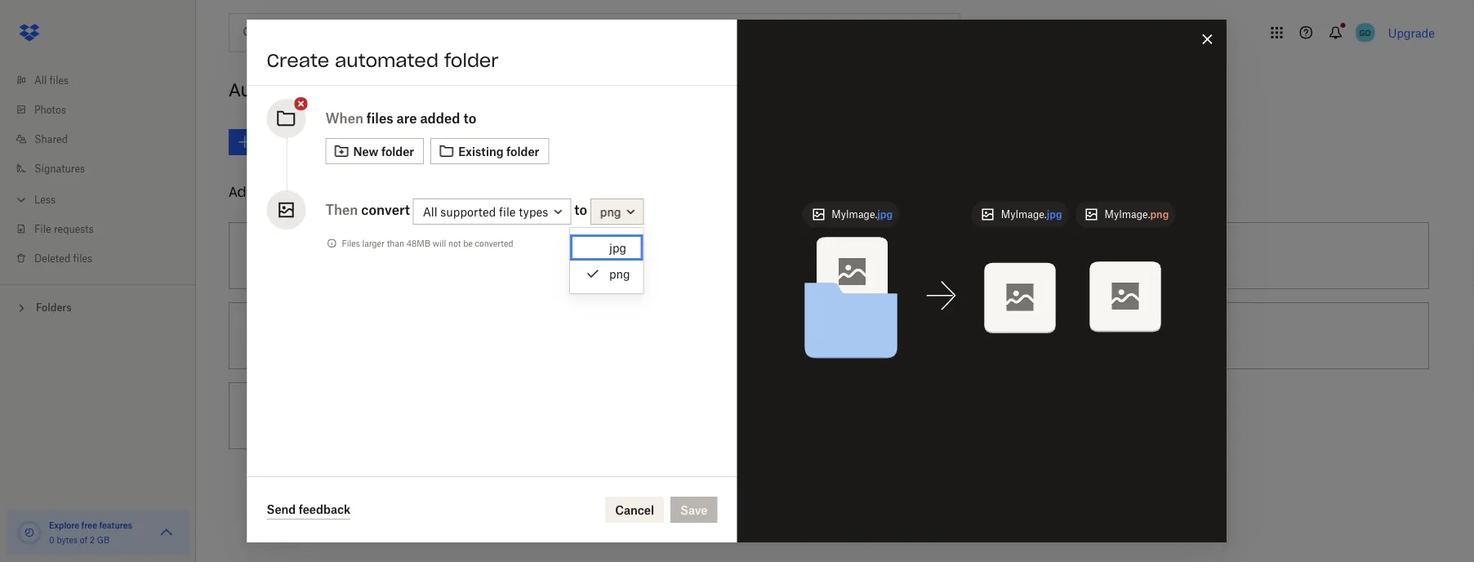 Task type: locate. For each thing, give the bounding box(es) containing it.
add an automation main content
[[222, 118, 1474, 562]]

a left file
[[744, 329, 750, 343]]

create automated folder dialog
[[247, 20, 1227, 542]]

1 horizontal spatial choose
[[700, 329, 740, 343]]

0 horizontal spatial myimage.
[[832, 208, 878, 221]]

1 horizontal spatial myimage.
[[1001, 208, 1047, 221]]

rule
[[731, 249, 752, 263]]

not
[[449, 238, 461, 248]]

add
[[229, 183, 255, 200]]

of
[[80, 535, 87, 545]]

shared
[[34, 133, 68, 145]]

convert up than
[[361, 202, 410, 218]]

to
[[463, 110, 476, 126], [574, 202, 587, 218], [398, 249, 409, 263], [1176, 249, 1187, 263], [812, 329, 823, 343], [907, 329, 918, 343]]

choose for choose a category to sort files by
[[295, 249, 336, 263]]

1 horizontal spatial jpg
[[878, 208, 893, 221]]

2 myimage. jpg from the left
[[1001, 208, 1062, 221]]

choose
[[295, 249, 336, 263], [700, 329, 740, 343]]

than
[[387, 238, 404, 248]]

set
[[700, 249, 718, 263]]

folder
[[444, 49, 499, 72]]

to right "videos"
[[907, 329, 918, 343]]

when
[[326, 110, 364, 126]]

signatures link
[[13, 154, 196, 183]]

deleted files
[[34, 252, 92, 264]]

choose down then
[[295, 249, 336, 263]]

then
[[326, 202, 358, 218]]

choose a category to sort files by button
[[222, 216, 627, 296]]

a inside the choose a file format to convert videos to button
[[744, 329, 750, 343]]

explore free features 0 bytes of 2 gb
[[49, 520, 132, 545]]

list
[[0, 56, 196, 284]]

to right added
[[463, 110, 476, 126]]

upgrade
[[1388, 26, 1435, 40]]

0 vertical spatial choose
[[295, 249, 336, 263]]

0 horizontal spatial choose
[[295, 249, 336, 263]]

unzip files button
[[1031, 296, 1436, 376]]

set a rule that renames files
[[700, 249, 852, 263]]

renames
[[779, 249, 826, 263]]

2 horizontal spatial myimage.
[[1105, 208, 1151, 221]]

deleted
[[34, 252, 71, 264]]

myimage. jpg
[[832, 208, 893, 221], [1001, 208, 1062, 221]]

folders button
[[0, 295, 196, 319]]

files left are
[[367, 110, 393, 126]]

a right set
[[721, 249, 728, 263]]

convert left "videos"
[[826, 329, 866, 343]]

a inside set a rule that renames files button
[[721, 249, 728, 263]]

myimage. png
[[1105, 208, 1169, 221]]

convert
[[361, 202, 410, 218], [826, 329, 866, 343]]

to down than
[[398, 249, 409, 263]]

2 horizontal spatial jpg
[[1047, 208, 1062, 221]]

photos
[[34, 103, 66, 116]]

dropbox image
[[13, 16, 46, 49]]

png up png radio item
[[600, 204, 621, 218]]

choose inside button
[[295, 249, 336, 263]]

0 horizontal spatial convert
[[361, 202, 410, 218]]

0 horizontal spatial jpg
[[609, 241, 627, 254]]

a
[[339, 249, 345, 263], [721, 249, 728, 263], [744, 329, 750, 343]]

a down files
[[339, 249, 345, 263]]

48mb
[[407, 238, 430, 248]]

0 horizontal spatial a
[[339, 249, 345, 263]]

files right all
[[49, 74, 69, 86]]

signatures
[[34, 162, 85, 174]]

photos link
[[13, 95, 196, 124]]

1 vertical spatial choose
[[700, 329, 740, 343]]

jpg
[[878, 208, 893, 221], [1047, 208, 1062, 221], [609, 241, 627, 254]]

unzip files
[[1104, 329, 1162, 343]]

1 vertical spatial convert
[[826, 329, 866, 343]]

1 horizontal spatial convert
[[826, 329, 866, 343]]

are
[[397, 110, 417, 126]]

automated
[[335, 49, 439, 72]]

deleted files link
[[13, 243, 196, 273]]

click to watch a demo video image
[[351, 82, 370, 101]]

png
[[600, 204, 621, 218], [1151, 208, 1169, 221], [609, 267, 630, 281]]

list containing all files
[[0, 56, 196, 284]]

2
[[90, 535, 95, 545]]

will
[[433, 238, 446, 248]]

0 vertical spatial convert
[[361, 202, 410, 218]]

png down png dropdown button
[[609, 267, 630, 281]]

less image
[[13, 192, 29, 208]]

2 horizontal spatial a
[[744, 329, 750, 343]]

3 myimage. from the left
[[1105, 208, 1151, 221]]

choose left file
[[700, 329, 740, 343]]

convert
[[1104, 249, 1147, 263]]

files right renames
[[829, 249, 852, 263]]

1 horizontal spatial myimage. jpg
[[1001, 208, 1062, 221]]

0 horizontal spatial myimage. jpg
[[832, 208, 893, 221]]

set a rule that renames files button
[[627, 216, 1031, 296]]

files
[[49, 74, 69, 86], [367, 110, 393, 126], [436, 249, 459, 263], [829, 249, 852, 263], [1150, 249, 1173, 263], [73, 252, 92, 264], [1139, 329, 1162, 343]]

file
[[753, 329, 770, 343]]

a inside the choose a category to sort files by button
[[339, 249, 345, 263]]

choose inside button
[[700, 329, 740, 343]]

png button
[[590, 198, 644, 224]]

create
[[267, 49, 329, 72]]

a for file
[[744, 329, 750, 343]]

to right the format
[[812, 329, 823, 343]]

sort
[[412, 249, 433, 263]]

myimage.
[[832, 208, 878, 221], [1001, 208, 1047, 221], [1105, 208, 1151, 221]]

features
[[99, 520, 132, 530]]

1 horizontal spatial a
[[721, 249, 728, 263]]

0
[[49, 535, 54, 545]]



Task type: vqa. For each thing, say whether or not it's contained in the screenshot.
the leftmost MyImage. jpg
yes



Task type: describe. For each thing, give the bounding box(es) containing it.
folders
[[36, 301, 72, 314]]

be
[[463, 238, 473, 248]]

png radio item
[[570, 261, 643, 287]]

convert inside create automated folder dialog
[[361, 202, 410, 218]]

choose a file format to convert videos to button
[[627, 296, 1031, 376]]

files right the unzip
[[1139, 329, 1162, 343]]

add an automation
[[229, 183, 359, 200]]

convert files to pdfs
[[1104, 249, 1219, 263]]

automations
[[229, 79, 347, 102]]

convert inside button
[[826, 329, 866, 343]]

that
[[755, 249, 776, 263]]

all
[[34, 74, 47, 86]]

files right the convert
[[1150, 249, 1173, 263]]

choose for choose a file format to convert videos to
[[700, 329, 740, 343]]

file requests
[[34, 223, 94, 235]]

explore
[[49, 520, 79, 530]]

videos
[[869, 329, 904, 343]]

gb
[[97, 535, 110, 545]]

to left pdfs
[[1176, 249, 1187, 263]]

png inside radio item
[[609, 267, 630, 281]]

requests
[[54, 223, 94, 235]]

files right deleted
[[73, 252, 92, 264]]

a for category
[[339, 249, 345, 263]]

converted
[[475, 238, 514, 248]]

2 myimage. from the left
[[1001, 208, 1047, 221]]

by
[[462, 249, 475, 263]]

bytes
[[57, 535, 78, 545]]

create automated folder
[[267, 49, 499, 72]]

files down not
[[436, 249, 459, 263]]

png up convert files to pdfs
[[1151, 208, 1169, 221]]

added
[[420, 110, 460, 126]]

all files
[[34, 74, 69, 86]]

choose a category to sort files by
[[295, 249, 475, 263]]

format
[[773, 329, 809, 343]]

automation
[[281, 183, 359, 200]]

less
[[34, 193, 56, 205]]

an
[[259, 183, 277, 200]]

png inside dropdown button
[[600, 204, 621, 218]]

quota usage element
[[16, 520, 42, 546]]

a for rule
[[721, 249, 728, 263]]

free
[[81, 520, 97, 530]]

file
[[34, 223, 51, 235]]

upgrade link
[[1388, 26, 1435, 40]]

files are added to
[[367, 110, 476, 126]]

shared link
[[13, 124, 196, 154]]

larger
[[362, 238, 385, 248]]

all files link
[[13, 65, 196, 95]]

unzip
[[1104, 329, 1136, 343]]

file requests link
[[13, 214, 196, 243]]

category
[[348, 249, 395, 263]]

to left png dropdown button
[[574, 202, 587, 218]]

files inside create automated folder dialog
[[367, 110, 393, 126]]

1 myimage. from the left
[[832, 208, 878, 221]]

choose a file format to convert videos to
[[700, 329, 918, 343]]

convert files to pdfs button
[[1031, 216, 1436, 296]]

1 myimage. jpg from the left
[[832, 208, 893, 221]]

files
[[342, 238, 360, 248]]

files larger than 48mb will not be converted
[[342, 238, 514, 248]]

pdfs
[[1190, 249, 1219, 263]]



